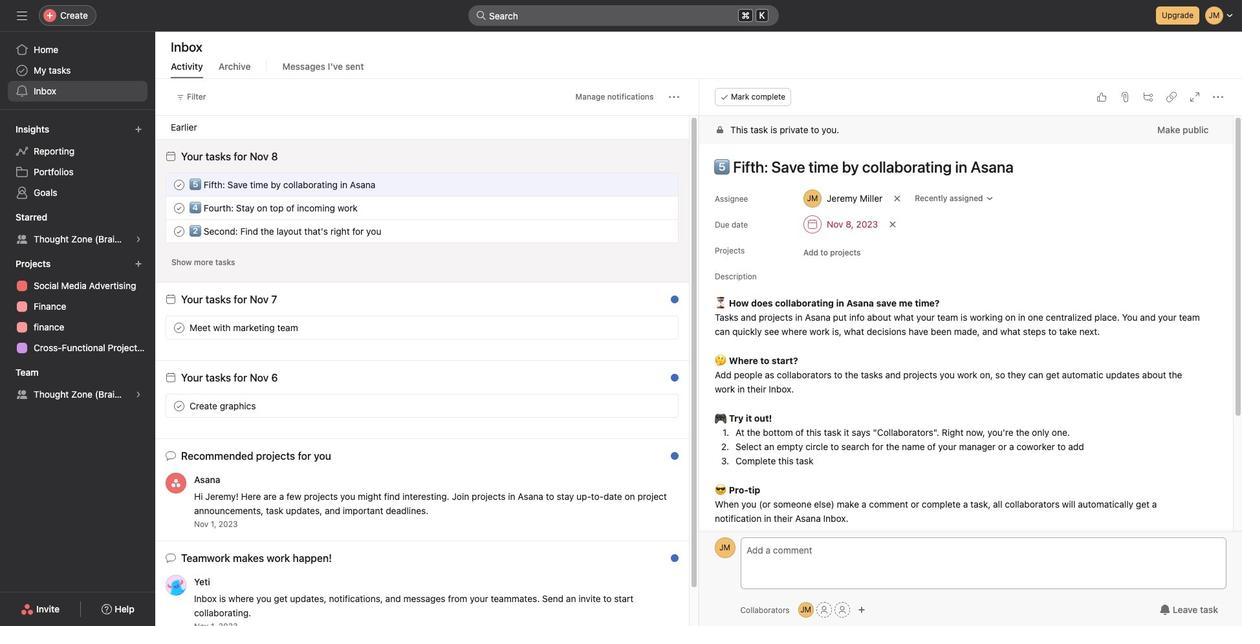 Task type: locate. For each thing, give the bounding box(es) containing it.
mark complete image down your tasks for nov 8, task element
[[172, 177, 187, 193]]

mark complete checkbox down your tasks for nov 7, task element
[[172, 320, 187, 336]]

mark complete image for 1st mark complete option from the top of the page
[[172, 200, 187, 216]]

5️⃣ fifth: save time by collaborating in asana dialog
[[699, 79, 1243, 627]]

0 vertical spatial mark complete checkbox
[[172, 177, 187, 193]]

Mark complete checkbox
[[172, 200, 187, 216], [172, 224, 187, 239], [172, 398, 187, 414]]

projects element
[[0, 252, 155, 361]]

main content
[[699, 116, 1233, 627]]

Search tasks, projects, and more text field
[[469, 5, 779, 26]]

archive notification image
[[664, 298, 675, 308], [664, 376, 675, 386], [664, 454, 675, 465], [664, 557, 675, 567]]

0 vertical spatial mark complete checkbox
[[172, 200, 187, 216]]

2 vertical spatial mark complete image
[[172, 398, 187, 414]]

3 mark complete checkbox from the top
[[172, 398, 187, 414]]

mark complete image right see details, thought zone (brainstorm space) image
[[172, 224, 187, 239]]

1 vertical spatial mark complete checkbox
[[172, 320, 187, 336]]

global element
[[0, 32, 155, 109]]

0 comments image
[[659, 180, 669, 190]]

your tasks for nov 6, task element
[[181, 372, 278, 384]]

mark complete checkbox down your tasks for nov 8, task element
[[172, 177, 187, 193]]

teams element
[[0, 361, 155, 408]]

open user profile image
[[715, 538, 736, 559]]

clear due date image
[[889, 221, 897, 228]]

2 archive notification image from the top
[[664, 376, 675, 386]]

add or remove collaborators image
[[798, 603, 814, 618]]

see details, thought zone (brainstorm space) image
[[135, 236, 142, 243]]

1 vertical spatial mark complete checkbox
[[172, 224, 187, 239]]

2 mark complete image from the top
[[172, 320, 187, 336]]

copy task link image
[[1166, 92, 1177, 102]]

your tasks for nov 8, task element
[[181, 151, 278, 162]]

mark complete image
[[172, 177, 187, 193], [172, 224, 187, 239]]

main content inside 5️⃣ fifth: save time by collaborating in asana dialog
[[699, 116, 1233, 627]]

0 vertical spatial mark complete image
[[172, 177, 187, 193]]

None field
[[469, 5, 779, 26]]

1 vertical spatial mark complete image
[[172, 224, 187, 239]]

mark complete image
[[172, 200, 187, 216], [172, 320, 187, 336], [172, 398, 187, 414]]

Mark complete checkbox
[[172, 177, 187, 193], [172, 320, 187, 336]]

hide sidebar image
[[17, 10, 27, 21]]

3 mark complete image from the top
[[172, 398, 187, 414]]

1 mark complete image from the top
[[172, 177, 187, 193]]

prominent image
[[476, 10, 487, 21]]

1 vertical spatial mark complete image
[[172, 320, 187, 336]]

1 mark complete image from the top
[[172, 200, 187, 216]]

2 vertical spatial mark complete checkbox
[[172, 398, 187, 414]]

0 vertical spatial mark complete image
[[172, 200, 187, 216]]

mark complete image for 1st mark complete option from the bottom of the page
[[172, 398, 187, 414]]



Task type: vqa. For each thing, say whether or not it's contained in the screenshot.
OPEN USER PROFILE Icon
yes



Task type: describe. For each thing, give the bounding box(es) containing it.
Task Name text field
[[706, 152, 1218, 182]]

2 mark complete checkbox from the top
[[172, 224, 187, 239]]

1 mark complete checkbox from the top
[[172, 177, 187, 193]]

more actions image
[[669, 92, 679, 102]]

add subtask image
[[1143, 92, 1153, 102]]

2 mark complete checkbox from the top
[[172, 320, 187, 336]]

1 archive notification image from the top
[[664, 298, 675, 308]]

see details, thought zone (brainstorm space) image
[[135, 391, 142, 399]]

new project or portfolio image
[[135, 260, 142, 268]]

starred element
[[0, 206, 155, 252]]

insights element
[[0, 118, 155, 206]]

more actions for this task image
[[1213, 92, 1223, 102]]

0 likes. click to like this task image
[[1096, 92, 1107, 102]]

0 likes. click to like this task image
[[638, 180, 648, 190]]

description document
[[701, 295, 1218, 526]]

1 mark complete checkbox from the top
[[172, 200, 187, 216]]

3 archive notification image from the top
[[664, 454, 675, 465]]

4 archive notification image from the top
[[664, 557, 675, 567]]

remove assignee image
[[894, 195, 902, 203]]

attachments: add a file to this task, 5️⃣ fifth: save time by collaborating in asana image
[[1120, 92, 1130, 102]]

your tasks for nov 7, task element
[[181, 294, 277, 306]]

new insights image
[[135, 126, 142, 133]]

mark complete image for second mark complete checkbox from the top
[[172, 320, 187, 336]]

2 mark complete image from the top
[[172, 224, 187, 239]]

full screen image
[[1190, 92, 1200, 102]]

add or remove collaborators image
[[858, 606, 866, 614]]



